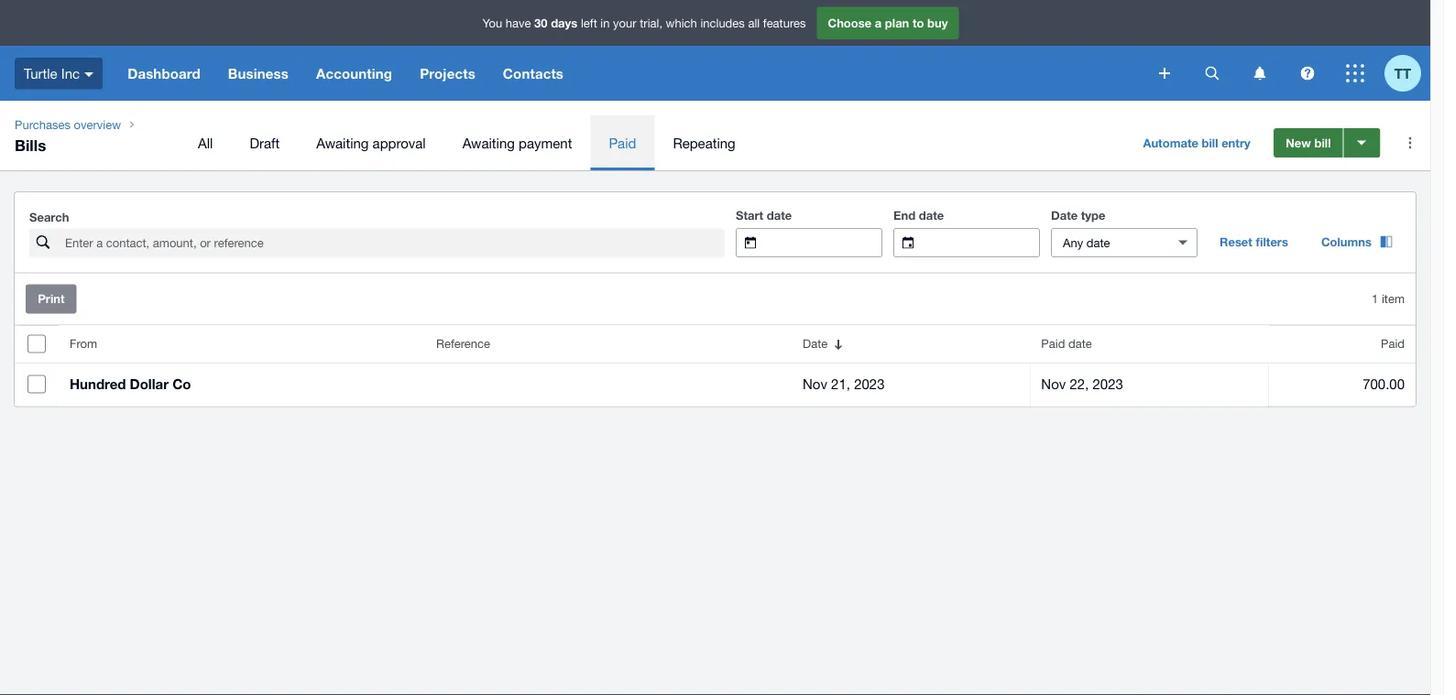 Task type: vqa. For each thing, say whether or not it's contained in the screenshot.
date for Start date
yes



Task type: locate. For each thing, give the bounding box(es) containing it.
1 horizontal spatial awaiting
[[463, 135, 515, 151]]

1 nov from the left
[[803, 376, 828, 392]]

paid for paid link
[[609, 135, 636, 151]]

2 bill from the left
[[1315, 136, 1331, 150]]

2023 right 21,
[[854, 376, 885, 392]]

awaiting payment link
[[444, 115, 591, 170]]

awaiting payment
[[463, 135, 572, 151]]

1 vertical spatial date
[[803, 337, 828, 351]]

end date
[[894, 208, 944, 222]]

700.00
[[1363, 376, 1405, 392]]

columns
[[1322, 235, 1372, 249]]

choose
[[828, 16, 872, 30]]

0 horizontal spatial date
[[803, 337, 828, 351]]

from button
[[59, 326, 425, 362]]

End date field
[[929, 229, 1039, 257]]

paid date button
[[1031, 326, 1269, 362]]

svg image right inc
[[84, 72, 94, 77]]

2023
[[854, 376, 885, 392], [1093, 376, 1124, 392]]

banner
[[0, 0, 1431, 101]]

buy
[[928, 16, 948, 30]]

bill inside button
[[1315, 136, 1331, 150]]

nov left 22,
[[1042, 376, 1066, 392]]

includes
[[701, 16, 745, 30]]

0 horizontal spatial paid
[[609, 135, 636, 151]]

accounting button
[[302, 46, 406, 101]]

your
[[613, 16, 637, 30]]

awaiting
[[316, 135, 369, 151], [463, 135, 515, 151]]

svg image left tt
[[1346, 64, 1365, 82]]

1 horizontal spatial date
[[1051, 208, 1078, 222]]

date
[[767, 208, 792, 222], [919, 208, 944, 222], [1069, 337, 1092, 351]]

projects
[[420, 65, 476, 82]]

reference
[[436, 337, 490, 351]]

print button
[[26, 285, 77, 314]]

nov
[[803, 376, 828, 392], [1042, 376, 1066, 392]]

dollar
[[130, 376, 169, 393]]

date right end
[[919, 208, 944, 222]]

2023 right 22,
[[1093, 376, 1124, 392]]

menu containing all
[[180, 115, 1118, 170]]

date inside 'button'
[[803, 337, 828, 351]]

2023 for nov 21, 2023
[[854, 376, 885, 392]]

start date
[[736, 208, 792, 222]]

awaiting left approval
[[316, 135, 369, 151]]

2 nov from the left
[[1042, 376, 1066, 392]]

tt
[[1395, 65, 1412, 82]]

1 item
[[1372, 292, 1405, 306]]

automate bill entry
[[1143, 136, 1251, 150]]

0 horizontal spatial bill
[[1202, 136, 1219, 150]]

business button
[[214, 46, 302, 101]]

paid
[[609, 135, 636, 151], [1042, 337, 1065, 351], [1381, 337, 1405, 351]]

all
[[748, 16, 760, 30]]

date up nov 21, 2023
[[803, 337, 828, 351]]

reset
[[1220, 235, 1253, 249]]

bill right the new at top right
[[1315, 136, 1331, 150]]

1 horizontal spatial date
[[919, 208, 944, 222]]

0 horizontal spatial nov
[[803, 376, 828, 392]]

Search field
[[63, 230, 725, 257]]

dashboard
[[128, 65, 201, 82]]

2 2023 from the left
[[1093, 376, 1124, 392]]

navigation containing dashboard
[[114, 46, 1147, 101]]

date up 22,
[[1069, 337, 1092, 351]]

repeating link
[[655, 115, 754, 170]]

reference button
[[425, 326, 792, 362]]

paid button
[[1269, 326, 1416, 362]]

left
[[581, 16, 597, 30]]

1 horizontal spatial bill
[[1315, 136, 1331, 150]]

bill for new
[[1315, 136, 1331, 150]]

a
[[875, 16, 882, 30]]

date for paid date
[[1069, 337, 1092, 351]]

0 vertical spatial date
[[1051, 208, 1078, 222]]

business
[[228, 65, 289, 82]]

paid inside menu item
[[609, 135, 636, 151]]

which
[[666, 16, 697, 30]]

date for date
[[803, 337, 828, 351]]

0 horizontal spatial 2023
[[854, 376, 885, 392]]

svg image up the new bill
[[1301, 66, 1315, 80]]

draft link
[[231, 115, 298, 170]]

0 horizontal spatial date
[[767, 208, 792, 222]]

svg image
[[1346, 64, 1365, 82], [1254, 66, 1266, 80], [1301, 66, 1315, 80], [1159, 68, 1170, 79], [84, 72, 94, 77]]

turtle inc button
[[0, 46, 114, 101]]

date
[[1051, 208, 1078, 222], [803, 337, 828, 351]]

start
[[736, 208, 764, 222]]

all
[[198, 135, 213, 151]]

1 2023 from the left
[[854, 376, 885, 392]]

type
[[1081, 208, 1106, 222]]

search
[[29, 210, 69, 224]]

to
[[913, 16, 924, 30]]

nov left 21,
[[803, 376, 828, 392]]

2 awaiting from the left
[[463, 135, 515, 151]]

date for end date
[[919, 208, 944, 222]]

paid up 700.00
[[1381, 337, 1405, 351]]

1 bill from the left
[[1202, 136, 1219, 150]]

date type
[[1051, 208, 1106, 222]]

co
[[173, 376, 191, 393]]

overflow menu image
[[1392, 125, 1429, 161]]

navigation inside banner
[[114, 46, 1147, 101]]

projects button
[[406, 46, 489, 101]]

bill
[[1202, 136, 1219, 150], [1315, 136, 1331, 150]]

overview
[[74, 117, 121, 132]]

paid inside "button"
[[1381, 337, 1405, 351]]

date left type
[[1051, 208, 1078, 222]]

awaiting left "payment"
[[463, 135, 515, 151]]

date right start
[[767, 208, 792, 222]]

bill inside popup button
[[1202, 136, 1219, 150]]

2 horizontal spatial date
[[1069, 337, 1092, 351]]

all link
[[180, 115, 231, 170]]

1 awaiting from the left
[[316, 135, 369, 151]]

0 horizontal spatial awaiting
[[316, 135, 369, 151]]

list of all the bills element
[[15, 326, 1416, 406]]

2 horizontal spatial paid
[[1381, 337, 1405, 351]]

1 horizontal spatial nov
[[1042, 376, 1066, 392]]

Date type field
[[1052, 229, 1163, 257]]

paid up nov 22, 2023
[[1042, 337, 1065, 351]]

1 horizontal spatial paid
[[1042, 337, 1065, 351]]

1 horizontal spatial 2023
[[1093, 376, 1124, 392]]

navigation
[[114, 46, 1147, 101]]

menu
[[180, 115, 1118, 170]]

purchases
[[15, 117, 71, 132]]

paid right "payment"
[[609, 135, 636, 151]]

date inside button
[[1069, 337, 1092, 351]]

banner containing dashboard
[[0, 0, 1431, 101]]

bill left entry
[[1202, 136, 1219, 150]]



Task type: describe. For each thing, give the bounding box(es) containing it.
menu inside bills navigation
[[180, 115, 1118, 170]]

hundred
[[70, 376, 126, 393]]

bill for automate
[[1202, 136, 1219, 150]]

features
[[763, 16, 806, 30]]

22,
[[1070, 376, 1089, 392]]

inc
[[61, 65, 80, 81]]

date for start date
[[767, 208, 792, 222]]

bills
[[15, 136, 46, 154]]

filters
[[1256, 235, 1289, 249]]

purchases overview link
[[7, 115, 128, 134]]

approval
[[373, 135, 426, 151]]

2023 for nov 22, 2023
[[1093, 376, 1124, 392]]

draft
[[250, 135, 280, 151]]

item
[[1382, 292, 1405, 306]]

tt button
[[1385, 46, 1431, 101]]

reset filters
[[1220, 235, 1289, 249]]

paid inside button
[[1042, 337, 1065, 351]]

30
[[534, 16, 548, 30]]

contacts button
[[489, 46, 577, 101]]

trial,
[[640, 16, 663, 30]]

print
[[38, 292, 65, 306]]

1
[[1372, 292, 1379, 306]]

contacts
[[503, 65, 564, 82]]

paid date
[[1042, 337, 1092, 351]]

turtle inc
[[24, 65, 80, 81]]

awaiting approval
[[316, 135, 426, 151]]

automate
[[1143, 136, 1199, 150]]

awaiting for awaiting approval
[[316, 135, 369, 151]]

columns button
[[1311, 227, 1405, 257]]

end
[[894, 208, 916, 222]]

paid link
[[591, 115, 655, 170]]

21,
[[831, 376, 851, 392]]

nov 21, 2023
[[803, 376, 885, 392]]

automate bill entry button
[[1132, 128, 1262, 158]]

have
[[506, 16, 531, 30]]

new bill button
[[1274, 128, 1343, 158]]

in
[[601, 16, 610, 30]]

choose a plan to buy
[[828, 16, 948, 30]]

plan
[[885, 16, 910, 30]]

nov for nov 21, 2023
[[803, 376, 828, 392]]

svg image
[[1206, 66, 1219, 80]]

dashboard link
[[114, 46, 214, 101]]

svg image left svg icon
[[1159, 68, 1170, 79]]

you
[[483, 16, 502, 30]]

reset filters button
[[1209, 227, 1300, 257]]

payment
[[519, 135, 572, 151]]

svg image inside turtle inc popup button
[[84, 72, 94, 77]]

entry
[[1222, 136, 1251, 150]]

repeating
[[673, 135, 736, 151]]

bills navigation
[[0, 101, 1431, 170]]

svg image right svg icon
[[1254, 66, 1266, 80]]

awaiting approval link
[[298, 115, 444, 170]]

paid menu item
[[591, 115, 655, 170]]

turtle
[[24, 65, 57, 81]]

hundred dollar co link
[[59, 362, 425, 406]]

date for date type
[[1051, 208, 1078, 222]]

nov for nov 22, 2023
[[1042, 376, 1066, 392]]

awaiting for awaiting payment
[[463, 135, 515, 151]]

paid for "paid" "button"
[[1381, 337, 1405, 351]]

new
[[1286, 136, 1312, 150]]

you have 30 days left in your trial, which includes all features
[[483, 16, 806, 30]]

accounting
[[316, 65, 392, 82]]

days
[[551, 16, 578, 30]]

from
[[70, 337, 97, 351]]

purchases overview
[[15, 117, 121, 132]]

nov 22, 2023
[[1042, 376, 1124, 392]]

new bill
[[1286, 136, 1331, 150]]

hundred dollar co
[[70, 376, 191, 393]]

date button
[[792, 326, 1031, 362]]

Start date field
[[771, 229, 882, 257]]



